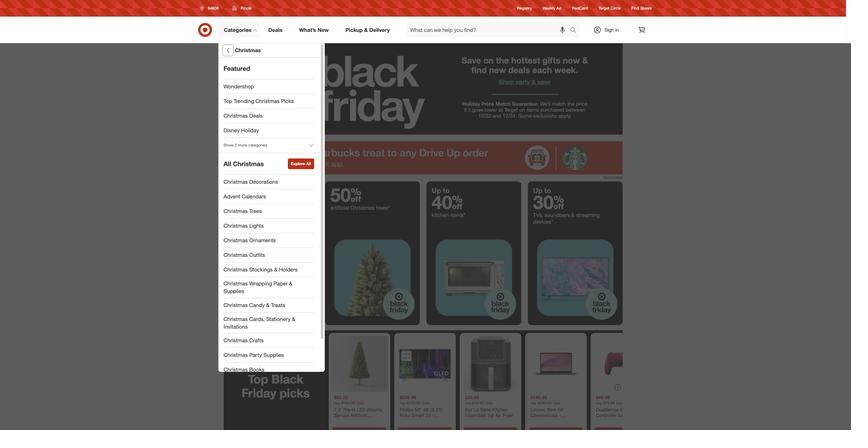 Task type: locate. For each thing, give the bounding box(es) containing it.
$259.99 reg $279.99 sale philips 50" 4k qled roku smart tv - 50pul7973/f7 - special purchase
[[400, 395, 442, 430]]

reg inside $39.99 reg $79.99 sale sur la table kitchen essentials 5qt air fryer
[[465, 401, 471, 406]]

registry link
[[517, 5, 532, 11]]

christmas party supplies link
[[218, 348, 319, 363]]

0 vertical spatial supplies
[[224, 288, 244, 295]]

paper
[[274, 280, 288, 287]]

the for on
[[496, 55, 509, 66]]

sale for $149.99
[[553, 401, 561, 406]]

top
[[224, 98, 232, 104], [248, 372, 268, 387]]

$49.99
[[596, 395, 610, 401]]

christmas for christmas trees
[[224, 208, 248, 215]]

christmas down invitations
[[224, 337, 248, 344]]

hottest
[[512, 55, 540, 66]]

reg inside $259.99 reg $279.99 sale philips 50" 4k qled roku smart tv - 50pul7973/f7 - special purchase
[[400, 401, 405, 406]]

3 reg from the left
[[465, 401, 471, 406]]

all right explore
[[306, 161, 311, 166]]

reg for $259.99
[[400, 401, 405, 406]]

0 horizontal spatial on
[[484, 55, 494, 66]]

0 horizontal spatial supplies
[[224, 288, 244, 295]]

supplies up christmas candy & treats
[[224, 288, 244, 295]]

0 horizontal spatial up to
[[432, 186, 450, 195]]

target black friday image
[[224, 231, 318, 325], [325, 231, 420, 325], [427, 231, 521, 325], [528, 231, 623, 325]]

1 horizontal spatial on
[[520, 107, 525, 113]]

0 vertical spatial target
[[599, 6, 610, 11]]

decorations
[[249, 179, 278, 185]]

christmas down "christmas lights"
[[224, 237, 248, 244]]

1 to from the left
[[443, 186, 450, 195]]

up to
[[432, 186, 450, 195], [533, 186, 551, 195]]

calendars
[[242, 193, 266, 200]]

up up kitchen
[[432, 186, 441, 195]]

1 up from the left
[[432, 186, 441, 195]]

advent calendars
[[224, 193, 266, 200]]

$50.00
[[334, 395, 348, 401]]

find stores
[[632, 6, 652, 11]]

& right now
[[582, 55, 588, 66]]

sale right $299.99 on the bottom right of page
[[553, 401, 561, 406]]

sale up 4k
[[422, 401, 430, 406]]

items
[[527, 107, 539, 113]]

& inside christmas wrapping paper & supplies
[[289, 280, 293, 287]]

christmas ornaments
[[224, 237, 276, 244]]

1 horizontal spatial top
[[248, 372, 268, 387]]

the inside we'll match the price if it goes lower at target on items purchased between 10/22 and 12/24. some exclusions apply.
[[568, 101, 575, 107]]

25
[[229, 184, 260, 206]]

1 horizontal spatial deals
[[268, 26, 283, 33]]

soundbars
[[545, 212, 570, 219]]

1 horizontal spatial the
[[568, 101, 575, 107]]

christmas candy & treats
[[224, 302, 285, 309]]

up to for 40
[[432, 186, 450, 195]]

& left the treats
[[266, 302, 270, 309]]

treats
[[271, 302, 285, 309]]

sale inside $39.99 reg $79.99 sale sur la table kitchen essentials 5qt air fryer
[[485, 401, 493, 406]]

week.
[[555, 65, 578, 75]]

2 up from the left
[[533, 186, 543, 195]]

the for match
[[568, 101, 575, 107]]

& inside 'save on the hottest gifts now & find new deals each week.'
[[582, 55, 588, 66]]

& right the stationery
[[292, 316, 295, 323]]

christmas books link
[[218, 363, 319, 378]]

7.5' pre-lit led alberta spruce artificial christmas tree warm white lights - wondershop™ image
[[331, 336, 388, 392]]

50"
[[415, 407, 422, 413]]

sale up table
[[485, 401, 493, 406]]

deals down the top trending christmas picks
[[249, 112, 263, 119]]

1 horizontal spatial up to
[[533, 186, 551, 195]]

guarantee:
[[512, 101, 539, 107]]

0 vertical spatial the
[[496, 55, 509, 66]]

reg inside $50.00 reg $100.00 sale
[[334, 401, 340, 406]]

target black friday image for tvs, soundbars & streaming devices*
[[528, 231, 623, 325]]

all down show
[[224, 160, 231, 168]]

the up shop
[[496, 55, 509, 66]]

show
[[224, 143, 234, 148]]

christmas decorations link
[[218, 175, 319, 190]]

reg inside $49.99 reg $74.99 sale dualsense wireless controller for playstation 5 - volcanic red
[[596, 401, 602, 406]]

dualsense wireless controller for playstation 5 - volcanic red image
[[594, 336, 650, 392]]

christmas down christmas trees
[[224, 223, 248, 229]]

- right tv in the bottom of the page
[[433, 413, 434, 418]]

$149.99 reg $299.99 sale
[[531, 395, 561, 406]]

5 reg from the left
[[596, 401, 602, 406]]

carousel region
[[224, 331, 652, 430]]

reg down $50.00
[[334, 401, 340, 406]]

2 sale from the left
[[422, 401, 430, 406]]

show 2 more categories button
[[218, 138, 319, 153]]

books
[[249, 367, 265, 373]]

1 horizontal spatial supplies
[[263, 352, 284, 359]]

christmas inside christmas cards, stationery & invitations
[[224, 316, 248, 323]]

target right at
[[504, 107, 518, 113]]

price
[[482, 101, 494, 107]]

for
[[618, 413, 624, 418]]

& right the paper
[[289, 280, 293, 287]]

supplies down 'christmas crafts' link
[[263, 352, 284, 359]]

christmas for christmas ornaments
[[224, 237, 248, 244]]

match
[[552, 101, 566, 107]]

ad
[[557, 6, 562, 11]]

0 horizontal spatial the
[[496, 55, 509, 66]]

0 vertical spatial on
[[484, 55, 494, 66]]

2
[[235, 143, 237, 148]]

gifts
[[543, 55, 561, 66]]

top inside top black friday picks
[[248, 372, 268, 387]]

christmas up disney
[[224, 112, 248, 119]]

1 vertical spatial target
[[504, 107, 518, 113]]

christmas for christmas party supplies
[[224, 352, 248, 359]]

advertisement region
[[224, 141, 623, 175]]

streaming
[[576, 212, 600, 219]]

0 horizontal spatial target
[[504, 107, 518, 113]]

0 horizontal spatial holiday
[[241, 127, 259, 134]]

invitations
[[224, 323, 248, 330]]

sale inside $49.99 reg $74.99 sale dualsense wireless controller for playstation 5 - volcanic red
[[616, 401, 624, 406]]

up to up kitchen
[[432, 186, 450, 195]]

3 target black friday image from the left
[[427, 231, 521, 325]]

christmas inside 50 artificial christmas trees*
[[351, 205, 375, 211]]

4 sale from the left
[[553, 401, 561, 406]]

1 horizontal spatial up
[[533, 186, 543, 195]]

wondershop
[[224, 83, 254, 90]]

4 reg from the left
[[531, 401, 537, 406]]

christmas crafts link
[[218, 334, 319, 348]]

0 horizontal spatial top
[[224, 98, 232, 104]]

christmas up 'featured'
[[235, 47, 261, 54]]

reg for $39.99
[[465, 401, 471, 406]]

the left price
[[568, 101, 575, 107]]

deals left what's
[[268, 26, 283, 33]]

1 reg from the left
[[334, 401, 340, 406]]

2 up to from the left
[[533, 186, 551, 195]]

christmas for christmas deals
[[224, 112, 248, 119]]

cards,
[[249, 316, 265, 323]]

christmas left wrapping
[[224, 280, 248, 287]]

weekly ad link
[[543, 5, 562, 11]]

1 horizontal spatial to
[[545, 186, 551, 195]]

sign in
[[605, 27, 619, 33]]

0 horizontal spatial up
[[432, 186, 441, 195]]

match
[[496, 101, 511, 107]]

the inside 'save on the hottest gifts now & find new deals each week.'
[[496, 55, 509, 66]]

toys*
[[262, 205, 274, 211]]

4 target black friday image from the left
[[528, 231, 623, 325]]

1 horizontal spatial target
[[599, 6, 610, 11]]

party
[[249, 352, 262, 359]]

christmas down advent
[[224, 208, 248, 215]]

smart
[[412, 413, 424, 418]]

christmas left candy
[[224, 302, 248, 309]]

qled
[[430, 407, 442, 413]]

pinole
[[241, 6, 252, 11]]

purchase
[[416, 424, 436, 430]]

categories link
[[218, 23, 260, 37]]

top for trending
[[224, 98, 232, 104]]

christmas up advent
[[224, 179, 248, 185]]

1 vertical spatial on
[[520, 107, 525, 113]]

christmas down christmas crafts
[[224, 352, 248, 359]]

sale inside $149.99 reg $299.99 sale
[[553, 401, 561, 406]]

christmas down christmas outfits
[[224, 266, 248, 273]]

5 sale from the left
[[616, 401, 624, 406]]

sale inside $259.99 reg $279.99 sale philips 50" 4k qled roku smart tv - 50pul7973/f7 - special purchase
[[422, 401, 430, 406]]

reg up 'sur'
[[465, 401, 471, 406]]

1 up to from the left
[[432, 186, 450, 195]]

1 horizontal spatial holiday
[[462, 101, 480, 107]]

lower
[[485, 107, 497, 113]]

sale right $100.00
[[356, 401, 364, 406]]

up to up tvs,
[[533, 186, 551, 195]]

$259.99
[[400, 395, 416, 401]]

christmas deals link
[[218, 109, 319, 123]]

sale inside $50.00 reg $100.00 sale
[[356, 401, 364, 406]]

christmas inside christmas wrapping paper & supplies
[[224, 280, 248, 287]]

to up soundbars
[[545, 186, 551, 195]]

stationery
[[266, 316, 291, 323]]

reg down $149.99
[[531, 401, 537, 406]]

up
[[432, 186, 441, 195], [533, 186, 543, 195]]

apply.
[[558, 113, 572, 119]]

$39.99
[[465, 395, 479, 401]]

$279.99
[[407, 401, 421, 406]]

2 target black friday image from the left
[[325, 231, 420, 325]]

exclusions
[[533, 113, 557, 119]]

40
[[432, 191, 463, 214]]

10/22
[[479, 113, 491, 119]]

christmas up invitations
[[224, 316, 248, 323]]

2 reg from the left
[[400, 401, 405, 406]]

reg down $259.99
[[400, 401, 405, 406]]

black friday deals image
[[224, 43, 623, 135]]

christmas for christmas books
[[224, 367, 248, 373]]

air
[[496, 413, 501, 418]]

1 target black friday image from the left
[[224, 231, 318, 325]]

3 sale from the left
[[485, 401, 493, 406]]

new
[[489, 65, 506, 75]]

reg inside $149.99 reg $299.99 sale
[[531, 401, 537, 406]]

0 horizontal spatial to
[[443, 186, 450, 195]]

up for 40
[[432, 186, 441, 195]]

new
[[318, 26, 329, 33]]

up for 30
[[533, 186, 543, 195]]

christmas for christmas lights
[[224, 223, 248, 229]]

deals
[[509, 65, 530, 75]]

sign in link
[[588, 23, 629, 37]]

0 horizontal spatial deals
[[249, 112, 263, 119]]

christmas left trees*
[[351, 205, 375, 211]]

0 vertical spatial deals
[[268, 26, 283, 33]]

reg down $49.99 at the right bottom of page
[[596, 401, 602, 406]]

if
[[464, 107, 467, 113]]

$299.99
[[538, 401, 552, 406]]

- right 5 at the bottom of page
[[625, 419, 627, 424]]

target inside we'll match the price if it goes lower at target on items purchased between 10/22 and 12/24. some exclusions apply.
[[504, 107, 518, 113]]

1 vertical spatial top
[[248, 372, 268, 387]]

on right save
[[484, 55, 494, 66]]

christmas down christmas ornaments in the left of the page
[[224, 252, 248, 258]]

sale up wireless
[[616, 401, 624, 406]]

holiday up show 2 more categories
[[241, 127, 259, 134]]

& right pickup
[[364, 26, 368, 33]]

target
[[599, 6, 610, 11], [504, 107, 518, 113]]

special
[[400, 424, 415, 430]]

on left 'items'
[[520, 107, 525, 113]]

0 vertical spatial top
[[224, 98, 232, 104]]

save
[[538, 78, 551, 85]]

christmas for christmas stockings & holders
[[224, 266, 248, 273]]

up up tvs,
[[533, 186, 543, 195]]

supplies inside christmas wrapping paper & supplies
[[224, 288, 244, 295]]

sale for $50.00
[[356, 401, 364, 406]]

advent calendars link
[[218, 190, 319, 204]]

2 to from the left
[[545, 186, 551, 195]]

supplies
[[224, 288, 244, 295], [263, 352, 284, 359]]

& left holders
[[274, 266, 278, 273]]

explore all
[[291, 161, 311, 166]]

1 sale from the left
[[356, 401, 364, 406]]

christmas trees link
[[218, 204, 319, 219]]

to up kitchen items*
[[443, 186, 450, 195]]

christmas deals
[[224, 112, 263, 119]]

30
[[533, 191, 564, 214]]

1 vertical spatial holiday
[[241, 127, 259, 134]]

0 horizontal spatial all
[[224, 160, 231, 168]]

tvs,
[[533, 212, 543, 219]]

christmas for christmas candy & treats
[[224, 302, 248, 309]]

holiday left price
[[462, 101, 480, 107]]

what's new link
[[294, 23, 337, 37]]

lenovo slim 14" chromebook - mediatek processor - 4gb ram - 64gb flash storage - blue (82xj002dus) image
[[528, 336, 584, 392]]

& left streaming
[[572, 212, 575, 219]]

1 vertical spatial deals
[[249, 112, 263, 119]]

target left "circle"
[[599, 6, 610, 11]]

& inside tvs, soundbars & streaming devices*
[[572, 212, 575, 219]]

christmas left books
[[224, 367, 248, 373]]

1 vertical spatial the
[[568, 101, 575, 107]]

between
[[566, 107, 586, 113]]



Task type: describe. For each thing, give the bounding box(es) containing it.
target inside 'link'
[[599, 6, 610, 11]]

christmas cards, stationery & invitations link
[[218, 313, 319, 334]]

featured
[[224, 65, 250, 72]]

in
[[615, 27, 619, 33]]

christmas outfits
[[224, 252, 265, 258]]

$100.00
[[341, 401, 355, 406]]

4k
[[423, 407, 429, 413]]

disney
[[224, 127, 240, 134]]

christmas decorations
[[224, 179, 278, 185]]

trees*
[[376, 205, 390, 211]]

$79.99
[[472, 401, 484, 406]]

sale for $39.99
[[485, 401, 493, 406]]

red
[[596, 424, 605, 430]]

save on the hottest gifts now & find new deals each week.
[[462, 55, 588, 75]]

& left save
[[532, 78, 536, 85]]

on inside we'll match the price if it goes lower at target on items purchased between 10/22 and 12/24. some exclusions apply.
[[520, 107, 525, 113]]

picks
[[281, 98, 294, 104]]

25 fao schwarz toys*
[[229, 184, 274, 211]]

up to for 30
[[533, 186, 551, 195]]

top trending christmas picks
[[224, 98, 294, 104]]

1 vertical spatial supplies
[[263, 352, 284, 359]]

fryer
[[503, 413, 513, 418]]

sign
[[605, 27, 614, 33]]

essentials
[[465, 413, 486, 418]]

trees
[[249, 208, 262, 215]]

christmas for christmas cards, stationery & invitations
[[224, 316, 248, 323]]

- inside $49.99 reg $74.99 sale dualsense wireless controller for playstation 5 - volcanic red
[[625, 419, 627, 424]]

$50.00 reg $100.00 sale
[[334, 395, 364, 406]]

redcard
[[572, 6, 588, 11]]

target black friday image for artificial christmas trees*
[[325, 231, 420, 325]]

christmas wrapping paper & supplies
[[224, 280, 293, 295]]

$74.99
[[603, 401, 615, 406]]

pinole button
[[228, 2, 256, 14]]

94806 button
[[196, 2, 226, 14]]

we'll
[[540, 101, 551, 107]]

it
[[468, 107, 471, 113]]

explore
[[291, 161, 305, 166]]

find stores link
[[632, 5, 652, 11]]

christmas outfits link
[[218, 248, 319, 263]]

delivery
[[369, 26, 390, 33]]

to for 40
[[443, 186, 450, 195]]

target black friday image for kitchen items*
[[427, 231, 521, 325]]

to for 30
[[545, 186, 551, 195]]

christmas lights link
[[218, 219, 319, 233]]

christmas books
[[224, 367, 265, 373]]

ornaments
[[249, 237, 276, 244]]

la
[[474, 407, 479, 413]]

and
[[493, 113, 501, 119]]

disney holiday
[[224, 127, 259, 134]]

tv
[[426, 413, 431, 418]]

purchased
[[541, 107, 565, 113]]

94806
[[208, 6, 219, 11]]

philips 50" 4k qled roku smart tv - 50pul7973/f7 - special purchase image
[[397, 336, 453, 392]]

devices*
[[533, 219, 554, 225]]

on inside 'save on the hottest gifts now & find new deals each week.'
[[484, 55, 494, 66]]

1 horizontal spatial all
[[306, 161, 311, 166]]

redcard link
[[572, 5, 588, 11]]

wireless
[[620, 407, 638, 413]]

deals link
[[263, 23, 291, 37]]

0 vertical spatial holiday
[[462, 101, 480, 107]]

christmas stockings & holders link
[[218, 263, 319, 277]]

christmas wrapping paper & supplies link
[[218, 277, 319, 298]]

table
[[480, 407, 491, 413]]

philips
[[400, 407, 413, 413]]

reg for $49.99
[[596, 401, 602, 406]]

some
[[519, 113, 532, 119]]

christmas for christmas crafts
[[224, 337, 248, 344]]

christmas lights
[[224, 223, 264, 229]]

christmas candy & treats link
[[218, 298, 319, 313]]

pickup & delivery
[[346, 26, 390, 33]]

outfits
[[249, 252, 265, 258]]

find
[[632, 6, 639, 11]]

top for black
[[248, 372, 268, 387]]

stores
[[641, 6, 652, 11]]

top trending christmas picks link
[[218, 94, 319, 109]]

crafts
[[249, 337, 264, 344]]

controller
[[596, 413, 617, 418]]

christmas down wondershop "link"
[[256, 98, 280, 104]]

50pul7973/f7
[[400, 419, 431, 424]]

christmas for christmas wrapping paper & supplies
[[224, 280, 248, 287]]

kitchen items*
[[432, 212, 466, 219]]

sur la table kitchen essentials 5qt air fryer image
[[462, 336, 519, 392]]

$49.99 reg $74.99 sale dualsense wireless controller for playstation 5 - volcanic red
[[596, 395, 645, 430]]

categories
[[248, 143, 267, 148]]

weekly ad
[[543, 6, 562, 11]]

kitchen
[[492, 407, 508, 413]]

pickup
[[346, 26, 363, 33]]

christmas for christmas outfits
[[224, 252, 248, 258]]

christmas for christmas decorations
[[224, 179, 248, 185]]

- up purchase
[[432, 419, 434, 424]]

holders
[[279, 266, 298, 273]]

reg for $50.00
[[334, 401, 340, 406]]

& inside christmas cards, stationery & invitations
[[292, 316, 295, 323]]

find
[[472, 65, 487, 75]]

christmas up christmas decorations
[[233, 160, 264, 168]]

sur
[[465, 407, 472, 413]]

target black friday image for fao schwarz toys*
[[224, 231, 318, 325]]

christmas for christmas
[[235, 47, 261, 54]]

registry
[[517, 6, 532, 11]]

What can we help you find? suggestions appear below search field
[[406, 23, 572, 37]]

sale for $259.99
[[422, 401, 430, 406]]

sale for $49.99
[[616, 401, 624, 406]]

weekly
[[543, 6, 556, 11]]

save
[[462, 55, 481, 66]]

reg for $149.99
[[531, 401, 537, 406]]

artificial
[[330, 205, 349, 211]]

circle
[[611, 6, 621, 11]]

lights
[[249, 223, 264, 229]]

wondershop link
[[218, 79, 319, 94]]

christmas cards, stationery & invitations
[[224, 316, 295, 330]]



Task type: vqa. For each thing, say whether or not it's contained in the screenshot.
quick
no



